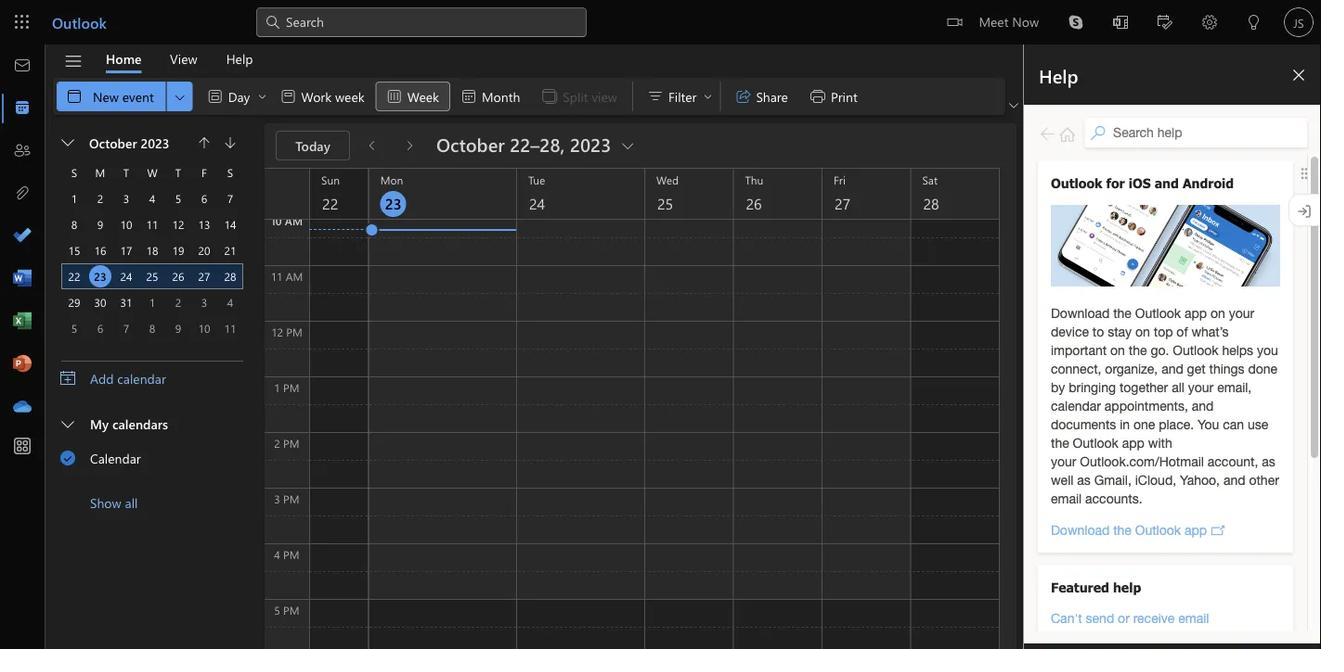 Task type: vqa. For each thing, say whether or not it's contained in the screenshot.
the topmost 5
yes



Task type: locate. For each thing, give the bounding box(es) containing it.
12
[[172, 217, 184, 232], [271, 325, 283, 340]]

10 button up 17 button
[[115, 214, 137, 236]]

s right f
[[227, 165, 233, 180]]

pm for 1 pm
[[283, 381, 300, 396]]

1 horizontal spatial 8 button
[[141, 318, 163, 340]]

27 inside button
[[198, 269, 210, 284]]

day
[[228, 88, 250, 105]]

1 vertical spatial 23
[[94, 269, 106, 284]]

0 vertical spatial 5 button
[[167, 188, 189, 210]]

t right 'wednesday' element
[[175, 165, 181, 180]]

excel image
[[13, 313, 32, 331]]

24 down tue
[[529, 193, 545, 213]]

october up monday element
[[89, 134, 137, 151]]

pm down the 12 pm
[[283, 381, 300, 396]]

0 horizontal spatial 5
[[71, 321, 77, 336]]

0 horizontal spatial 6
[[97, 321, 103, 336]]

22
[[322, 193, 338, 213], [68, 269, 80, 284]]


[[206, 87, 224, 106]]

am down 10 am
[[286, 269, 303, 284]]

friday element
[[191, 160, 217, 186]]

1 horizontal spatial 10
[[198, 321, 210, 336]]

Search field
[[284, 12, 576, 31]]

1 horizontal spatial 25
[[657, 193, 673, 213]]

1 horizontal spatial 1
[[149, 295, 155, 310]]

26 inside thu 26
[[746, 193, 762, 213]]

8 button up the "15" "button"
[[63, 214, 85, 236]]

week
[[407, 88, 439, 105]]

2023
[[570, 132, 611, 156], [141, 134, 169, 151]]

 left the my
[[61, 419, 74, 432]]

0 vertical spatial 10 button
[[115, 214, 137, 236]]

1 horizontal spatial 6 button
[[193, 188, 215, 210]]

am
[[285, 214, 303, 228], [286, 269, 303, 284]]

pm down the 11 am
[[286, 325, 303, 340]]

2 vertical spatial 3
[[274, 492, 280, 507]]

8 up calendar
[[149, 321, 155, 336]]

0 vertical spatial 9 button
[[89, 214, 111, 236]]

4 button down 'wednesday' element
[[141, 188, 163, 210]]


[[1009, 101, 1018, 110], [61, 136, 74, 149], [61, 419, 74, 432]]

0 vertical spatial 
[[1009, 101, 1018, 110]]

9 down 26 button
[[175, 321, 181, 336]]

0 vertical spatial 5
[[175, 191, 181, 206]]

8
[[71, 217, 77, 232], [149, 321, 155, 336]]

1 vertical spatial 4
[[227, 295, 233, 310]]

12 inside button
[[172, 217, 184, 232]]

4 for right 4 button
[[227, 295, 233, 310]]

onedrive image
[[13, 398, 32, 417]]

 down meet now
[[1009, 101, 1018, 110]]

0 vertical spatial 4 button
[[141, 188, 163, 210]]

28 down sat
[[923, 193, 939, 213]]

3 button down 27 button
[[193, 292, 215, 314]]

26 button
[[167, 266, 189, 288]]

27 down fri
[[835, 193, 851, 213]]

zblku image
[[265, 202, 309, 219]]

js image
[[1284, 7, 1314, 37]]

7 for the leftmost 7 button
[[123, 321, 129, 336]]

help region
[[968, 45, 1321, 650], [1024, 45, 1321, 650]]

11 right 28 button
[[271, 269, 283, 284]]


[[60, 371, 75, 386]]

1 vertical spatial 25
[[146, 269, 158, 284]]

27 left 28 button
[[198, 269, 210, 284]]

12 down the 11 am
[[271, 325, 283, 340]]

 button right day on the left
[[255, 82, 270, 111]]

work
[[301, 88, 332, 105]]

1 vertical spatial 7 button
[[115, 318, 137, 340]]

0 horizontal spatial 11 button
[[141, 214, 163, 236]]

1 help region from the left
[[968, 45, 1321, 650]]


[[385, 87, 404, 106]]

0 vertical spatial 26
[[746, 193, 762, 213]]

9 button
[[89, 214, 111, 236], [167, 318, 189, 340]]

1 right 31
[[149, 295, 155, 310]]

3 down tuesday element
[[123, 191, 129, 206]]

am for 11 am
[[286, 269, 303, 284]]

4 up 5 pm
[[274, 548, 280, 563]]

6 button down 30 button
[[89, 318, 111, 340]]

26 down the 19
[[172, 269, 184, 284]]

12 button
[[167, 214, 189, 236]]

s left monday element
[[71, 165, 77, 180]]

2 horizontal spatial 2
[[274, 436, 280, 451]]

1 vertical spatial 8 button
[[141, 318, 163, 340]]

 button
[[55, 45, 92, 77]]

6 up 13 "button"
[[201, 191, 207, 206]]

11 for topmost the 11 button
[[146, 217, 158, 232]]

10 button down 27 button
[[193, 318, 215, 340]]

0 vertical spatial 11
[[146, 217, 158, 232]]

t for tuesday element
[[123, 165, 129, 180]]

26 down thu
[[746, 193, 762, 213]]

1 vertical spatial 2
[[175, 295, 181, 310]]

0 vertical spatial 3 button
[[115, 188, 137, 210]]

2 horizontal spatial 3
[[274, 492, 280, 507]]

0 vertical spatial 25
[[657, 193, 673, 213]]

1 horizontal spatial 2 button
[[167, 292, 189, 314]]

23 inside button
[[94, 269, 106, 284]]

19 button
[[167, 240, 189, 262]]

1 button right 31
[[141, 292, 163, 314]]

1 horizontal spatial  button
[[255, 82, 270, 111]]

13
[[198, 217, 210, 232]]

22 down 15
[[68, 269, 80, 284]]

am for 10 am
[[285, 214, 303, 228]]

0 vertical spatial 1 button
[[63, 188, 85, 210]]

2 button down m
[[89, 188, 111, 210]]

1 vertical spatial 8
[[149, 321, 155, 336]]

outlook
[[52, 12, 107, 32]]

28 right 27 button
[[224, 269, 236, 284]]

 button left 
[[167, 82, 193, 111]]

pm for 2 pm
[[283, 436, 300, 451]]


[[225, 137, 236, 149]]

5 down 4 pm on the left of page
[[274, 603, 280, 618]]

filter
[[668, 88, 697, 105]]

1 horizontal spatial 8
[[149, 321, 155, 336]]

pm down 1 pm
[[283, 436, 300, 451]]

2023 right 22–28,
[[570, 132, 611, 156]]

powerpoint image
[[13, 356, 32, 374]]

1 horizontal spatial s
[[227, 165, 233, 180]]

application
[[0, 0, 1321, 650]]

1 vertical spatial 22
[[68, 269, 80, 284]]

pm for 5 pm
[[283, 603, 300, 618]]

28 inside sat 28
[[923, 193, 939, 213]]


[[172, 89, 187, 104], [257, 91, 268, 102], [702, 91, 713, 102], [619, 136, 637, 154]]

2
[[97, 191, 103, 206], [175, 295, 181, 310], [274, 436, 280, 451]]

pm down 2 pm
[[283, 492, 300, 507]]

s
[[71, 165, 77, 180], [227, 165, 233, 180]]

1 horizontal spatial t
[[175, 165, 181, 180]]

7 for the right 7 button
[[227, 191, 233, 206]]

1 vertical spatial 28
[[224, 269, 236, 284]]

list box containing my calendars
[[45, 407, 257, 520]]

0 horizontal spatial 2023
[[141, 134, 169, 151]]

0 vertical spatial am
[[285, 214, 303, 228]]

calendar image
[[13, 99, 32, 118]]

1  button from the left
[[167, 82, 193, 111]]

 button
[[357, 131, 387, 161]]

0 horizontal spatial 28
[[224, 269, 236, 284]]

5 button up 12 button
[[167, 188, 189, 210]]

october 22–28, 2023 
[[436, 132, 637, 156]]

 up sunday element
[[61, 136, 74, 149]]

0 vertical spatial 22
[[322, 193, 338, 213]]

5 up 12 button
[[175, 191, 181, 206]]


[[365, 138, 380, 153]]

1 vertical spatial 3 button
[[193, 292, 215, 314]]

11 down 28 button
[[224, 321, 236, 336]]

11 button up 18 button
[[141, 214, 163, 236]]

23 inside mon 23
[[385, 193, 402, 213]]


[[64, 52, 83, 71]]

0 horizontal spatial 9 button
[[89, 214, 111, 236]]

11 am
[[271, 269, 303, 284]]

11
[[146, 217, 158, 232], [271, 269, 283, 284], [224, 321, 236, 336]]

0 horizontal spatial 4
[[149, 191, 155, 206]]

help up day on the left
[[226, 50, 253, 67]]

left-rail-appbar navigation
[[4, 45, 41, 429]]

4 down 28 button
[[227, 295, 233, 310]]

1 down the 12 pm
[[274, 381, 280, 396]]

14
[[224, 217, 236, 232]]

sun 22
[[321, 173, 340, 213]]

am up the 11 am
[[285, 214, 303, 228]]

22 down 'sun'
[[322, 193, 338, 213]]

2 pm
[[274, 436, 300, 451]]

28
[[923, 193, 939, 213], [224, 269, 236, 284]]

1 horizontal spatial 28
[[923, 193, 939, 213]]

 button
[[1054, 0, 1098, 45]]

5 down 29 button
[[71, 321, 77, 336]]

8 button up calendar
[[141, 318, 163, 340]]

f
[[202, 165, 207, 180]]

0 vertical spatial 11 button
[[141, 214, 163, 236]]

9 up 16 button
[[97, 217, 103, 232]]

pm for 12 pm
[[286, 325, 303, 340]]

1 vertical spatial 10 button
[[193, 318, 215, 340]]

view button
[[156, 45, 211, 73]]

2 button
[[89, 188, 111, 210], [167, 292, 189, 314]]

1 horizontal spatial 12
[[271, 325, 283, 340]]

23 cell
[[87, 264, 113, 290]]

9 button up 16 button
[[89, 214, 111, 236]]


[[809, 87, 827, 106]]

october for 2023
[[89, 134, 137, 151]]

2 button down 26 button
[[167, 292, 189, 314]]

26 inside button
[[172, 269, 184, 284]]

0 vertical spatial 9
[[97, 217, 103, 232]]

help inside help button
[[226, 50, 253, 67]]

mon 23
[[380, 173, 403, 213]]

3 down 27 button
[[201, 295, 207, 310]]

1 horizontal spatial 5 button
[[167, 188, 189, 210]]

0 vertical spatial 24
[[529, 193, 545, 213]]


[[947, 15, 962, 30]]

5 button
[[167, 188, 189, 210], [63, 318, 85, 340]]

6 down 30 button
[[97, 321, 103, 336]]

calendars
[[112, 416, 168, 433]]

tab list
[[92, 45, 267, 73]]

0 horizontal spatial 23
[[94, 269, 106, 284]]

s inside "element"
[[227, 165, 233, 180]]

1 t from the left
[[123, 165, 129, 180]]

10 right "14"
[[271, 214, 282, 228]]

1 vertical spatial 1
[[149, 295, 155, 310]]

0 horizontal spatial 24
[[120, 269, 132, 284]]

5 button down 29 button
[[63, 318, 85, 340]]

1 horizontal spatial 5
[[175, 191, 181, 206]]

1 s from the left
[[71, 165, 77, 180]]

0 horizontal spatial  button
[[167, 82, 193, 111]]

list box
[[45, 407, 257, 520]]

pm up 5 pm
[[283, 548, 300, 563]]

25 left 26 button
[[146, 269, 158, 284]]

0 horizontal spatial 4 button
[[141, 188, 163, 210]]

9 button down 26 button
[[167, 318, 189, 340]]

19
[[172, 243, 184, 258]]

1 horizontal spatial 11 button
[[219, 318, 241, 340]]

2 vertical spatial 11
[[224, 321, 236, 336]]

8 up the "15" "button"
[[71, 217, 77, 232]]

0 vertical spatial 6 button
[[193, 188, 215, 210]]

home button
[[92, 45, 156, 73]]

tue
[[528, 173, 545, 188]]

0 vertical spatial 3
[[123, 191, 129, 206]]

october down 
[[436, 132, 505, 156]]

0 horizontal spatial t
[[123, 165, 129, 180]]

1 horizontal spatial 27
[[835, 193, 851, 213]]

 inside dropdown button
[[61, 136, 74, 149]]

0 vertical spatial 7 button
[[219, 188, 241, 210]]

t right m
[[123, 165, 129, 180]]

 inside popup button
[[1009, 101, 1018, 110]]

0 horizontal spatial 10
[[120, 217, 132, 232]]

s for the saturday "element"
[[227, 165, 233, 180]]

5
[[175, 191, 181, 206], [71, 321, 77, 336], [274, 603, 280, 618]]

24 inside tue 24
[[529, 193, 545, 213]]

t
[[123, 165, 129, 180], [175, 165, 181, 180]]

month
[[482, 88, 520, 105]]

 week
[[385, 87, 439, 106]]

2 down m
[[97, 191, 103, 206]]

28 button
[[219, 266, 241, 288]]

2 vertical spatial 5
[[274, 603, 280, 618]]

5 for the leftmost 5 button
[[71, 321, 77, 336]]

show all
[[90, 495, 138, 512]]

sunday element
[[61, 160, 87, 186]]


[[264, 13, 282, 32]]

15
[[68, 243, 80, 258]]

12 left 13
[[172, 217, 184, 232]]

2 vertical spatial 1
[[274, 381, 280, 396]]

0 vertical spatial 6
[[201, 191, 207, 206]]

2 down 1 pm
[[274, 436, 280, 451]]

1 down sunday element
[[71, 191, 77, 206]]

12 for 12
[[172, 217, 184, 232]]

30 button
[[89, 292, 111, 314]]

 new event
[[65, 87, 154, 106]]

7 button down 31 button
[[115, 318, 137, 340]]

1 horizontal spatial 10 button
[[193, 318, 215, 340]]

0 horizontal spatial 12
[[172, 217, 184, 232]]

 button
[[1232, 0, 1277, 47]]

pm
[[286, 325, 303, 340], [283, 381, 300, 396], [283, 436, 300, 451], [283, 492, 300, 507], [283, 548, 300, 563], [283, 603, 300, 618]]

6 button up 13 "button"
[[193, 188, 215, 210]]

0 horizontal spatial 26
[[172, 269, 184, 284]]

11 up 18 button
[[146, 217, 158, 232]]

24 up 31 button
[[120, 269, 132, 284]]

0 horizontal spatial 2
[[97, 191, 103, 206]]

0 horizontal spatial s
[[71, 165, 77, 180]]

7 button up '14' button
[[219, 188, 241, 210]]

help down  dropdown button
[[1039, 63, 1078, 88]]

october inside button
[[89, 134, 137, 151]]

4 down 'wednesday' element
[[149, 191, 155, 206]]

0 horizontal spatial 25
[[146, 269, 158, 284]]

4 button down 28 button
[[219, 292, 241, 314]]

1 button
[[63, 188, 85, 210], [141, 292, 163, 314]]

0 horizontal spatial 3 button
[[115, 188, 137, 210]]

 button
[[191, 130, 217, 156]]

7 up '14' button
[[227, 191, 233, 206]]

 inside the  day 
[[257, 91, 268, 102]]

pm down 4 pm on the left of page
[[283, 603, 300, 618]]

22 inside button
[[68, 269, 80, 284]]

october 2023
[[89, 134, 169, 151]]

0 vertical spatial 27
[[835, 193, 851, 213]]

2 s from the left
[[227, 165, 233, 180]]

1 horizontal spatial october
[[436, 132, 505, 156]]

0 horizontal spatial 7 button
[[115, 318, 137, 340]]

8 button
[[63, 214, 85, 236], [141, 318, 163, 340]]

10 up 17 button
[[120, 217, 132, 232]]

1 button down sunday element
[[63, 188, 85, 210]]

5 pm
[[274, 603, 300, 618]]

15 button
[[63, 240, 85, 262]]

2 down 26 button
[[175, 295, 181, 310]]

7 down 31 button
[[123, 321, 129, 336]]

2 t from the left
[[175, 165, 181, 180]]

thursday element
[[165, 160, 191, 186]]

25 down the wed on the top of page
[[657, 193, 673, 213]]

outlook banner
[[0, 0, 1321, 47]]

m
[[95, 165, 105, 180]]

18 button
[[141, 240, 163, 262]]

list box inside application
[[45, 407, 257, 520]]

1 horizontal spatial 11
[[224, 321, 236, 336]]

1 vertical spatial 26
[[172, 269, 184, 284]]

11 for the 11 button to the bottom
[[224, 321, 236, 336]]

1 pm
[[274, 381, 300, 396]]

0 horizontal spatial 1
[[71, 191, 77, 206]]

23 down 16 button
[[94, 269, 106, 284]]

1 vertical spatial 6 button
[[89, 318, 111, 340]]

6
[[201, 191, 207, 206], [97, 321, 103, 336]]

2023 up 'wednesday' element
[[141, 134, 169, 151]]

1 vertical spatial am
[[286, 269, 303, 284]]

1 vertical spatial 3
[[201, 295, 207, 310]]

0 horizontal spatial 27
[[198, 269, 210, 284]]

27
[[835, 193, 851, 213], [198, 269, 210, 284]]

2 horizontal spatial 10
[[271, 214, 282, 228]]

wednesday element
[[139, 160, 165, 186]]

 inside the october 22–28, 2023 
[[619, 136, 637, 154]]

show all button
[[45, 486, 257, 520]]

3 button down tuesday element
[[115, 188, 137, 210]]

25 inside the wed 25
[[657, 193, 673, 213]]


[[279, 87, 297, 106]]

10 down 27 button
[[198, 321, 210, 336]]

1 vertical spatial 12
[[271, 325, 283, 340]]

27 inside fri 27
[[835, 193, 851, 213]]

 for  popup button
[[1009, 101, 1018, 110]]

3 down 2 pm
[[274, 492, 280, 507]]

11 button down 28 button
[[219, 318, 241, 340]]

23 down 'mon'
[[385, 193, 402, 213]]

10 button
[[115, 214, 137, 236], [193, 318, 215, 340]]

 button
[[1098, 0, 1143, 47]]

1 horizontal spatial 9
[[175, 321, 181, 336]]

2  button from the left
[[255, 82, 270, 111]]

 button
[[1187, 0, 1232, 47]]



Task type: describe. For each thing, give the bounding box(es) containing it.
29
[[68, 295, 80, 310]]

1 horizontal spatial help
[[1039, 63, 1078, 88]]

21
[[224, 243, 236, 258]]

print
[[831, 88, 858, 105]]

sat
[[922, 173, 938, 188]]

17
[[120, 243, 132, 258]]

share
[[756, 88, 788, 105]]

 inside  filter 
[[702, 91, 713, 102]]

 for  dropdown button
[[61, 136, 74, 149]]

 button
[[1143, 0, 1187, 47]]

30
[[94, 295, 106, 310]]

27 button
[[193, 266, 215, 288]]

31
[[120, 295, 132, 310]]

1 horizontal spatial 2
[[175, 295, 181, 310]]

1 vertical spatial 9 button
[[167, 318, 189, 340]]

 button
[[54, 130, 84, 156]]

today
[[295, 137, 330, 154]]

tue 24
[[528, 173, 545, 213]]

1 horizontal spatial 7 button
[[219, 188, 241, 210]]

sun
[[321, 173, 340, 188]]

monday element
[[87, 160, 113, 186]]

0 horizontal spatial 1 button
[[63, 188, 85, 210]]

24 button
[[115, 266, 137, 288]]

1 vertical spatial 9
[[175, 321, 181, 336]]


[[460, 87, 478, 106]]


[[1247, 15, 1262, 30]]

fri 27
[[834, 173, 851, 213]]

31 button
[[115, 292, 137, 314]]

5 for the right 5 button
[[175, 191, 181, 206]]

wed 25
[[656, 173, 679, 213]]

8 for bottommost 8 button
[[149, 321, 155, 336]]

22–28,
[[510, 132, 565, 156]]

12 pm
[[271, 325, 303, 340]]

 button for 
[[167, 82, 193, 111]]

outlook link
[[52, 0, 107, 45]]

1 horizontal spatial 3 button
[[193, 292, 215, 314]]

0 vertical spatial 2
[[97, 191, 103, 206]]

t for thursday element
[[175, 165, 181, 180]]


[[646, 87, 665, 106]]


[[199, 137, 210, 149]]

2 vertical spatial 4
[[274, 548, 280, 563]]

25 inside button
[[146, 269, 158, 284]]

pm for 4 pm
[[283, 548, 300, 563]]

 month
[[460, 87, 520, 106]]

share group
[[725, 78, 869, 111]]

show
[[90, 495, 121, 512]]

25 button
[[141, 266, 163, 288]]

now
[[1012, 13, 1039, 30]]

thu 26
[[745, 173, 763, 213]]


[[60, 450, 76, 466]]

sat 28
[[922, 173, 939, 213]]

0 horizontal spatial 9
[[97, 217, 103, 232]]

2023 inside button
[[141, 134, 169, 151]]


[[1113, 15, 1128, 30]]

20
[[198, 243, 210, 258]]

22 inside 'sun 22'
[[322, 193, 338, 213]]

 day 
[[206, 87, 268, 106]]

22 button
[[63, 266, 85, 288]]

new
[[93, 88, 119, 105]]

tab list containing home
[[92, 45, 267, 73]]

people image
[[13, 142, 32, 161]]

0 horizontal spatial 6 button
[[89, 318, 111, 340]]

0 horizontal spatial 3
[[123, 191, 129, 206]]

october for 22–28,
[[436, 132, 505, 156]]


[[65, 87, 84, 106]]

 work week
[[279, 87, 365, 106]]

tuesday element
[[113, 160, 139, 186]]

files image
[[13, 185, 32, 203]]

new group
[[57, 78, 628, 115]]

0 horizontal spatial 5 button
[[63, 318, 85, 340]]

1 horizontal spatial 2023
[[570, 132, 611, 156]]

2 horizontal spatial 11
[[271, 269, 283, 284]]

12 for 12 pm
[[271, 325, 283, 340]]

to do image
[[13, 227, 32, 246]]

16 button
[[89, 240, 111, 262]]

23 button
[[89, 266, 111, 288]]

1 vertical spatial 11 button
[[219, 318, 241, 340]]

pm for 3 pm
[[283, 492, 300, 507]]

wed
[[656, 173, 679, 188]]

0 horizontal spatial 8 button
[[63, 214, 85, 236]]

word image
[[13, 270, 32, 289]]

more apps image
[[13, 438, 32, 457]]

16
[[94, 243, 106, 258]]

2 horizontal spatial 5
[[274, 603, 280, 618]]

 button
[[217, 130, 243, 156]]


[[402, 138, 417, 153]]

8 for the left 8 button
[[71, 217, 77, 232]]

 inside 'list box'
[[61, 419, 74, 432]]


[[1202, 15, 1217, 30]]

1 vertical spatial 6
[[97, 321, 103, 336]]

1 horizontal spatial 4 button
[[219, 292, 241, 314]]

4 for top 4 button
[[149, 191, 155, 206]]

20 button
[[193, 240, 215, 262]]

my calendars
[[90, 416, 168, 433]]

1 horizontal spatial 3
[[201, 295, 207, 310]]

calendar
[[117, 370, 166, 387]]

1 vertical spatial 2 button
[[167, 292, 189, 314]]

s for sunday element
[[71, 165, 77, 180]]

view
[[170, 50, 197, 67]]

 share
[[734, 87, 788, 106]]

24 inside 24 button
[[120, 269, 132, 284]]

0 horizontal spatial 2 button
[[89, 188, 111, 210]]

10 am
[[271, 214, 303, 228]]


[[734, 87, 752, 106]]

october 2023 button
[[80, 130, 191, 156]]

add calendar
[[90, 370, 166, 387]]

w
[[147, 165, 157, 180]]

event
[[122, 88, 154, 105]]

mon
[[380, 173, 403, 188]]

28 inside button
[[224, 269, 236, 284]]

meet
[[979, 13, 1009, 30]]

17 button
[[115, 240, 137, 262]]

all
[[125, 495, 138, 512]]


[[1158, 15, 1173, 30]]

mail image
[[13, 57, 32, 75]]

application containing help
[[0, 0, 1321, 650]]

 button
[[395, 131, 424, 161]]

 button
[[1005, 97, 1022, 115]]

0 horizontal spatial 10 button
[[115, 214, 137, 236]]

 button for 
[[255, 82, 270, 111]]

1 horizontal spatial 6
[[201, 191, 207, 206]]

week
[[335, 88, 365, 105]]

3 pm
[[274, 492, 300, 507]]

 search field
[[256, 0, 587, 42]]

2 vertical spatial 2
[[274, 436, 280, 451]]

saturday element
[[217, 160, 243, 186]]

2 help region from the left
[[1024, 45, 1321, 650]]

help button
[[212, 45, 267, 73]]

home
[[106, 50, 142, 67]]


[[1069, 15, 1083, 30]]

meet now
[[979, 13, 1039, 30]]

1 vertical spatial 1 button
[[141, 292, 163, 314]]



